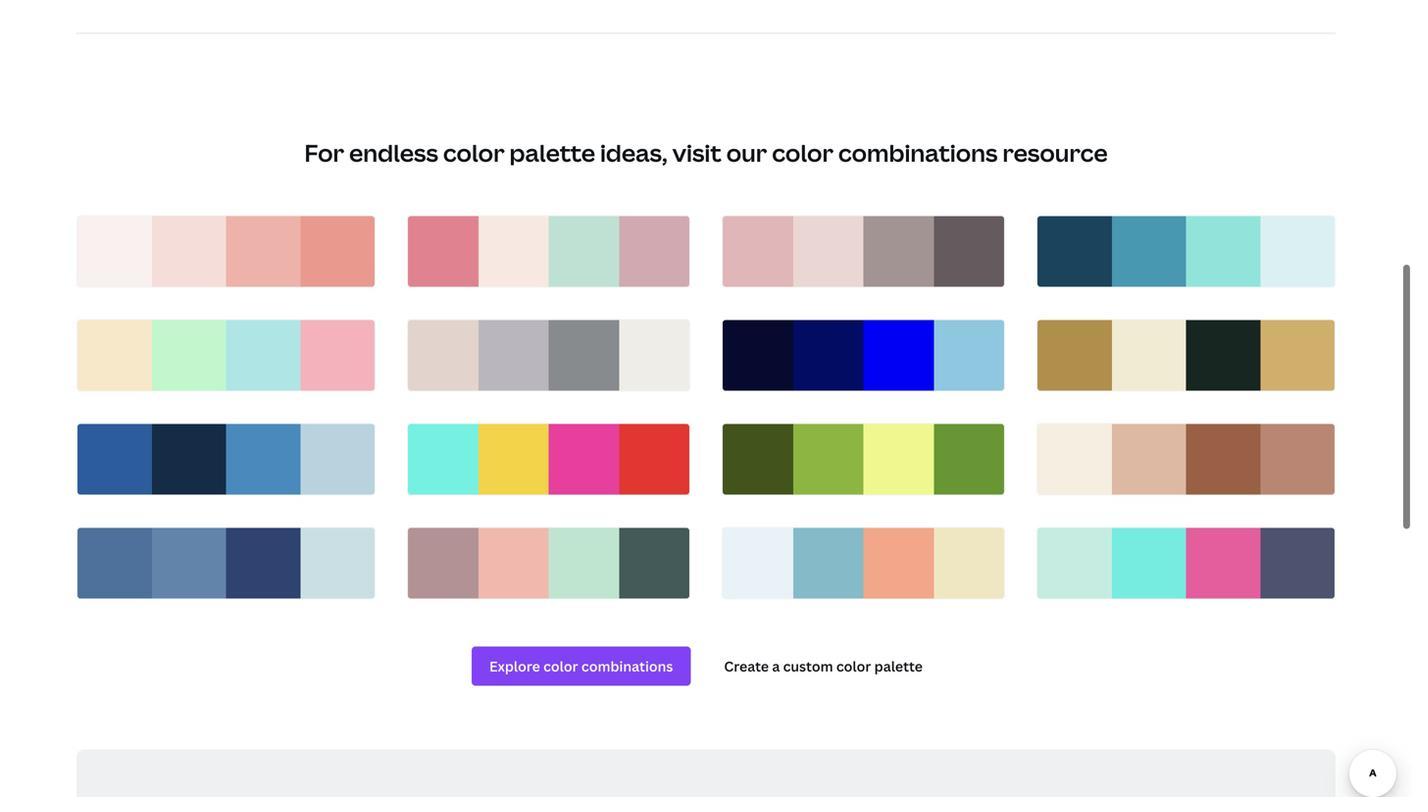 Task type: vqa. For each thing, say whether or not it's contained in the screenshot.
for
yes



Task type: describe. For each thing, give the bounding box(es) containing it.
palette
[[510, 137, 596, 169]]

1 color from the left
[[443, 137, 505, 169]]

2 color from the left
[[772, 137, 834, 169]]

endless
[[349, 137, 438, 169]]

for endless color palette ideas, visit our color combinations resource
[[304, 137, 1108, 169]]



Task type: locate. For each thing, give the bounding box(es) containing it.
1 horizontal spatial color
[[772, 137, 834, 169]]

ideas,
[[600, 137, 668, 169]]

our
[[727, 137, 767, 169]]

color right our
[[772, 137, 834, 169]]

visit
[[673, 137, 722, 169]]

resource
[[1003, 137, 1108, 169]]

for
[[304, 137, 344, 169]]

color
[[443, 137, 505, 169], [772, 137, 834, 169]]

combinations
[[839, 137, 998, 169]]

color left the palette
[[443, 137, 505, 169]]

0 horizontal spatial color
[[443, 137, 505, 169]]



